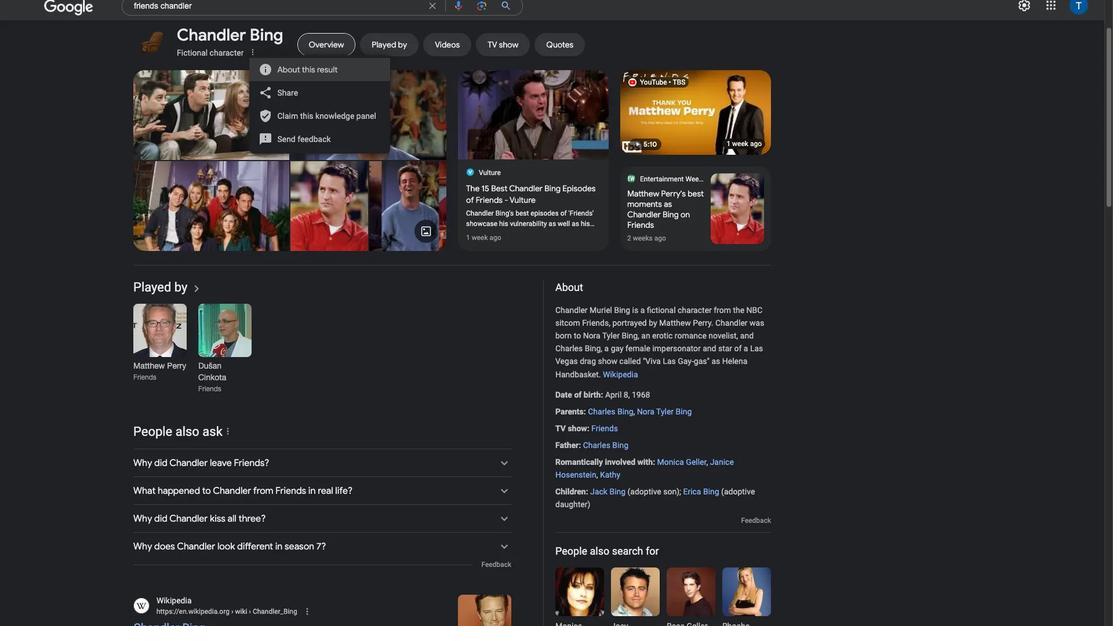 Task type: describe. For each thing, give the bounding box(es) containing it.
perry
[[167, 361, 186, 371]]

•
[[669, 78, 671, 86]]

0 horizontal spatial and
[[703, 344, 717, 353]]

0 horizontal spatial bing,
[[585, 344, 603, 353]]

ones
[[551, 230, 566, 238]]

8,
[[624, 390, 630, 399]]

matthew for perry
[[133, 361, 165, 371]]

gay
[[611, 344, 624, 353]]

vulnerability
[[510, 220, 547, 228]]

chandler inside heading
[[177, 25, 246, 45]]

0 horizontal spatial ,
[[597, 471, 598, 480]]

character inside the chandler muriel bing is a fictional character from the nbc sitcom friends, portrayed by matthew perry. chandler was born to nora tyler bing, an erotic romance novelist, and charles bing, a gay female impersonator and star of a las vegas drag show called "viva las gay-gas" as helena handbasket.
[[678, 306, 712, 315]]

people for people also search for
[[556, 545, 588, 557]]

muriel
[[590, 306, 612, 315]]

of down the
[[466, 195, 474, 205]]

geller
[[686, 458, 707, 467]]

helena
[[723, 357, 748, 366]]

1 vertical spatial 1
[[466, 234, 470, 242]]

favicon for website that hosts the video image
[[629, 79, 636, 86]]

: up romantically on the bottom of the page
[[579, 441, 581, 450]]

1 horizontal spatial bing,
[[622, 331, 640, 341]]

nora inside the chandler muriel bing is a fictional character from the nbc sitcom friends, portrayed by matthew perry. chandler was born to nora tyler bing, an erotic romance novelist, and charles bing, a gay female impersonator and star of a las vegas drag show called "viva las gay-gas" as helena handbasket.
[[583, 331, 601, 341]]

cinkota
[[198, 373, 226, 382]]

0 horizontal spatial feedback button
[[482, 560, 512, 570]]

web result image image for the 15 best chandler bing episodes of friends - vulture
[[458, 70, 609, 160]]

send
[[277, 134, 296, 144]]

1 vertical spatial to
[[466, 241, 473, 249]]

bing inside the 15 best chandler bing episodes of friends - vulture chandler bing's best episodes of 'friends' showcase his vulnerability as well as his iconic quips. these are the ones to watch to get a ...
[[545, 183, 561, 194]]

1 horizontal spatial a
[[641, 306, 645, 315]]

bing's
[[496, 209, 514, 218]]

nbc
[[747, 306, 763, 315]]

chandler muriel bing is a fictional character from the nbc sitcom friends, portrayed by matthew perry. chandler was born to nora tyler bing, an erotic romance novelist, and charles bing, a gay female impersonator and star of a las vegas drag show called "viva las gay-gas" as helena handbasket.
[[556, 306, 765, 379]]

chandler up sitcom
[[556, 306, 588, 315]]

matthew perry's best moments as chandler bing on friends image
[[291, 161, 368, 251]]

a ...
[[486, 241, 497, 249]]

vulture inside the 15 best chandler bing episodes of friends - vulture chandler bing's best episodes of 'friends' showcase his vulnerability as well as his iconic quips. these are the ones to watch to get a ...
[[510, 195, 536, 205]]

(adoptive daughter)
[[556, 487, 755, 510]]

parents
[[556, 407, 584, 416]]

1 › from the left
[[231, 608, 233, 616]]

claim this knowledge panel
[[277, 111, 376, 120]]

fictional character
[[177, 48, 244, 57]]

jack
[[591, 487, 608, 497]]

for
[[646, 545, 659, 557]]

vegas
[[556, 357, 578, 366]]

quips.
[[487, 230, 505, 238]]

with
[[638, 458, 653, 467]]

chandler up novelist,
[[716, 319, 748, 328]]

best inside the 15 best chandler bing episodes of friends - vulture chandler bing's best episodes of 'friends' showcase his vulnerability as well as his iconic quips. these are the ones to watch to get a ...
[[516, 209, 529, 218]]

results
[[208, 0, 232, 10]]

15
[[482, 183, 489, 194]]

: left friends link
[[587, 424, 590, 433]]

list containing matthew perry
[[133, 304, 252, 400]]

matthew inside the chandler muriel bing is a fictional character from the nbc sitcom friends, portrayed by matthew perry. chandler was born to nora tyler bing, an erotic romance novelist, and charles bing, a gay female impersonator and star of a las vegas drag show called "viva las gay-gas" as helena handbasket.
[[659, 319, 691, 328]]

wikipedia for wikipedia
[[603, 370, 638, 379]]

dušan cinkota heading
[[198, 360, 252, 383]]

female
[[626, 344, 651, 353]]

the inside the 15 best chandler bing episodes of friends - vulture chandler bing's best episodes of 'friends' showcase his vulnerability as well as his iconic quips. these are the ones to watch to get a ...
[[539, 230, 549, 238]]

romantically involved with :
[[556, 458, 655, 467]]

1 horizontal spatial week
[[733, 140, 749, 148]]

tbs
[[673, 78, 686, 86]]

the 15 best chandler bing episodes of friends - vulture chandler bing's best episodes of 'friends' showcase his vulnerability as well as his iconic quips. these are the ones to watch to get a ...
[[466, 183, 596, 249]]

chandler_bing
[[253, 608, 297, 616]]

kathy
[[600, 471, 621, 480]]

0 horizontal spatial ago
[[490, 234, 501, 242]]

: left april
[[601, 390, 603, 399]]

monica
[[658, 458, 684, 467]]

best inside matthew perry's best moments as chandler bing on friends 2 weeks ago
[[688, 189, 704, 199]]

0 vertical spatial las
[[750, 344, 763, 353]]

wiki
[[235, 608, 247, 616]]

: left monica
[[653, 458, 655, 467]]

1 horizontal spatial 1
[[727, 140, 731, 148]]

1 vertical spatial ,
[[707, 458, 708, 467]]

portrayed
[[613, 319, 647, 328]]

novelist,
[[709, 331, 739, 341]]

bing up involved
[[613, 441, 629, 450]]

charles for father
[[583, 441, 611, 450]]

bing right 'erica'
[[704, 487, 720, 497]]

hosenstein
[[556, 471, 597, 480]]

friends link
[[592, 424, 618, 433]]

as right well
[[572, 220, 579, 228]]

friends inside matthew perry friends
[[133, 374, 156, 382]]

daughter)
[[556, 500, 591, 510]]

1 (adoptive from the left
[[628, 487, 662, 497]]

the
[[466, 183, 480, 194]]

perry.
[[693, 319, 714, 328]]

episodes
[[563, 183, 596, 194]]

dušan
[[198, 361, 222, 371]]

about for about this result
[[277, 64, 300, 75]]

share
[[277, 88, 298, 97]]

sitcom
[[556, 319, 580, 328]]

0 vertical spatial charles bing link
[[588, 407, 634, 416]]

search
[[612, 545, 644, 557]]

bing down 8,
[[618, 407, 634, 416]]

played by link
[[133, 280, 204, 296]]

1 vertical spatial nora
[[637, 407, 655, 416]]

jack bing link
[[591, 487, 626, 497]]

get
[[474, 241, 484, 249]]

people also search for
[[556, 545, 659, 557]]

0 horizontal spatial by
[[174, 280, 188, 295]]

0 vertical spatial feedback button
[[741, 516, 771, 525]]

entertainment
[[640, 175, 684, 183]]

0 vertical spatial 1 week ago
[[727, 140, 762, 148]]

0 horizontal spatial character
[[210, 48, 244, 57]]

wikipedia link
[[603, 370, 638, 379]]

tyler inside the chandler muriel bing is a fictional character from the nbc sitcom friends, portrayed by matthew perry. chandler was born to nora tyler bing, an erotic romance novelist, and charles bing, a gay female impersonator and star of a las vegas drag show called "viva las gay-gas" as helena handbasket.
[[603, 331, 620, 341]]

-
[[505, 195, 508, 205]]

tv
[[556, 424, 566, 433]]

born
[[556, 331, 572, 341]]

share menu item
[[254, 81, 400, 104]]

section containing about
[[543, 277, 778, 626]]

120,000,000
[[158, 0, 206, 10]]

jack bing (adoptive son); erica bing
[[591, 487, 720, 497]]

iconic
[[466, 230, 485, 238]]

friends,
[[582, 319, 611, 328]]

father : charles bing
[[556, 441, 629, 450]]

monica geller link
[[658, 458, 707, 467]]

wikipedia for wikipedia https://en.wikipedia.org › wiki › chandler_bing
[[157, 596, 192, 606]]

are
[[528, 230, 537, 238]]

this for about
[[302, 64, 315, 75]]

son);
[[664, 487, 682, 497]]

played by
[[133, 280, 188, 295]]

played
[[133, 280, 171, 295]]

show inside the chandler muriel bing is a fictional character from the nbc sitcom friends, portrayed by matthew perry. chandler was born to nora tyler bing, an erotic romance novelist, and charles bing, a gay female impersonator and star of a las vegas drag show called "viva las gay-gas" as helena handbasket.
[[598, 357, 618, 366]]

people also ask heading
[[133, 424, 512, 440]]

youtube • tbs
[[640, 78, 686, 86]]

search by voice image
[[453, 0, 465, 12]]

an
[[642, 331, 651, 341]]



Task type: locate. For each thing, give the bounding box(es) containing it.
0 vertical spatial the
[[539, 230, 549, 238]]

2 horizontal spatial about
[[556, 281, 583, 294]]

from
[[714, 306, 731, 315]]

1968
[[632, 390, 650, 399]]

a up helena
[[744, 344, 748, 353]]

about this result button
[[254, 58, 400, 81]]

matthew perry's most memorable 'friends' moments as chandler ... image
[[133, 70, 289, 160]]

nora down 1968
[[637, 407, 655, 416]]

friends down cinkota
[[198, 385, 221, 393]]

0 horizontal spatial show
[[568, 424, 587, 433]]

janice hosenstein link
[[556, 458, 734, 480]]

as right 'gas"'
[[712, 357, 721, 366]]

date of birth : april 8, 1968
[[556, 390, 650, 399]]

about heading
[[556, 281, 771, 295]]

vulture up 15
[[479, 169, 501, 177]]

0 horizontal spatial his
[[499, 220, 508, 228]]

the right are
[[539, 230, 549, 238]]

friends down matthew perry heading
[[133, 374, 156, 382]]

friends inside section
[[592, 424, 618, 433]]

0 horizontal spatial week
[[472, 234, 488, 242]]

a
[[641, 306, 645, 315], [605, 344, 609, 353], [744, 344, 748, 353]]

web result image image for matthew perry's best moments as chandler bing on friends
[[711, 173, 764, 244]]

vulture right "-" in the top left of the page
[[510, 195, 536, 205]]

charles bing link down april
[[588, 407, 634, 416]]

charles down friends link
[[583, 441, 611, 450]]

"viva
[[643, 357, 661, 366]]

0 vertical spatial by
[[174, 280, 188, 295]]

bing inside heading
[[250, 25, 283, 45]]

1 vertical spatial las
[[663, 357, 676, 366]]

children
[[556, 487, 586, 497]]

entertainment weekly
[[640, 175, 708, 183]]

charles up vegas
[[556, 344, 583, 353]]

1 vertical spatial this
[[300, 111, 314, 120]]

1 horizontal spatial people
[[556, 545, 588, 557]]

bing left is
[[614, 306, 631, 315]]

1 horizontal spatial and
[[741, 331, 754, 341]]

2 horizontal spatial ,
[[707, 458, 708, 467]]

date
[[556, 390, 572, 399]]

1 vertical spatial and
[[703, 344, 717, 353]]

his down bing's
[[499, 220, 508, 228]]

1 his from the left
[[499, 220, 508, 228]]

0 vertical spatial charles
[[556, 344, 583, 353]]

this inside button
[[302, 64, 315, 75]]

https://en.wikipedia.org
[[157, 608, 230, 616]]

1 horizontal spatial feedback button
[[741, 516, 771, 525]]

1 horizontal spatial best
[[688, 189, 704, 199]]

ago inside matthew perry's best moments as chandler bing on friends 2 weeks ago
[[655, 234, 666, 242]]

this for claim
[[300, 111, 314, 120]]

2
[[628, 234, 631, 242]]

nora tyler bing link
[[637, 407, 692, 416]]

matthew perry's best moments as chandler bing on friends 2 weeks ago
[[628, 189, 704, 242]]

1 horizontal spatial vulture
[[510, 195, 536, 205]]

0 vertical spatial bing,
[[622, 331, 640, 341]]

, kathy
[[597, 471, 621, 480]]

monica geller ,
[[658, 458, 710, 467]]

wikipedia down called
[[603, 370, 638, 379]]

matthew inside matthew perry friends
[[133, 361, 165, 371]]

chandler bing heading
[[177, 25, 283, 46]]

1 horizontal spatial the
[[733, 306, 745, 315]]

was
[[750, 319, 765, 328]]

bing up more options icon
[[250, 25, 283, 45]]

tv show : friends
[[556, 424, 618, 433]]

watch
[[575, 230, 594, 238]]

character up 'perry.'
[[678, 306, 712, 315]]

tyler up monica
[[657, 407, 674, 416]]

ago
[[750, 140, 762, 148], [490, 234, 501, 242], [655, 234, 666, 242]]

children :
[[556, 487, 589, 497]]

1 vertical spatial week
[[472, 234, 488, 242]]

show right tv
[[568, 424, 587, 433]]

1 horizontal spatial tyler
[[657, 407, 674, 416]]

about for about
[[556, 281, 583, 294]]

to inside the chandler muriel bing is a fictional character from the nbc sitcom friends, portrayed by matthew perry. chandler was born to nora tyler bing, an erotic romance novelist, and charles bing, a gay female impersonator and star of a las vegas drag show called "viva las gay-gas" as helena handbasket.
[[574, 331, 581, 341]]

the
[[539, 230, 549, 238], [733, 306, 745, 315]]

1 horizontal spatial about
[[277, 64, 300, 75]]

about up share
[[277, 64, 300, 75]]

claim
[[277, 111, 298, 120]]

fictional
[[647, 306, 676, 315]]

0 vertical spatial 1
[[727, 140, 731, 148]]

1 horizontal spatial his
[[581, 220, 590, 228]]

star
[[719, 344, 733, 353]]

the inside the chandler muriel bing is a fictional character from the nbc sitcom friends, portrayed by matthew perry. chandler was born to nora tyler bing, an erotic romance novelist, and charles bing, a gay female impersonator and star of a las vegas drag show called "viva las gay-gas" as helena handbasket.
[[733, 306, 745, 315]]

las down was
[[750, 344, 763, 353]]

2 › from the left
[[249, 608, 251, 616]]

janice hosenstein
[[556, 458, 734, 480]]

matthew down 'entertainment'
[[628, 189, 660, 199]]

, left kathy link
[[597, 471, 598, 480]]

also left ask
[[176, 424, 199, 439]]

about inside heading
[[556, 281, 583, 294]]

to down well
[[567, 230, 574, 238]]

and up 'gas"'
[[703, 344, 717, 353]]

erica
[[684, 487, 702, 497]]

is
[[633, 306, 639, 315]]

show down gay
[[598, 357, 618, 366]]

1 horizontal spatial nora
[[637, 407, 655, 416]]

matthew perry heading
[[133, 360, 187, 372]]

0 horizontal spatial tyler
[[603, 331, 620, 341]]

chandler up showcase
[[466, 209, 494, 218]]

about inside button
[[277, 64, 300, 75]]

more options element
[[247, 46, 259, 58]]

on
[[681, 209, 690, 220]]

bing up episodes
[[545, 183, 561, 194]]

as inside matthew perry's best moments as chandler bing on friends 2 weeks ago
[[664, 199, 672, 209]]

tab list
[[133, 25, 771, 60]]

chandler up fictional character
[[177, 25, 246, 45]]

1 vertical spatial bing,
[[585, 344, 603, 353]]

also inside "heading"
[[590, 545, 610, 557]]

friends inside the 15 best chandler bing episodes of friends - vulture chandler bing's best episodes of 'friends' showcase his vulnerability as well as his iconic quips. these are the ones to watch to get a ...
[[476, 195, 503, 205]]

0 horizontal spatial 1
[[466, 234, 470, 242]]

knowledge
[[316, 111, 355, 120]]

1 vertical spatial web result image image
[[711, 173, 764, 244]]

section
[[543, 277, 778, 626]]

1 horizontal spatial ›
[[249, 608, 251, 616]]

claim this knowledge panel link
[[254, 104, 400, 128], [254, 104, 400, 128]]

wikipedia up https://en.wikipedia.org
[[157, 596, 192, 606]]

friends chandler from en.wikipedia.org image
[[458, 595, 512, 626]]

search by image image
[[476, 0, 488, 12]]

his
[[499, 220, 508, 228], [581, 220, 590, 228]]

about up sitcom
[[556, 281, 583, 294]]

1 horizontal spatial character
[[678, 306, 712, 315]]

by up an
[[649, 319, 657, 328]]

matthew for perry's
[[628, 189, 660, 199]]

also left search
[[590, 545, 610, 557]]

1 horizontal spatial to
[[567, 230, 574, 238]]

1 horizontal spatial show
[[598, 357, 618, 366]]

people inside people also search for "heading"
[[556, 545, 588, 557]]

matthew perry, 'friends' star, dead at 54 | cnn image
[[133, 161, 289, 251]]

best down weekly
[[688, 189, 704, 199]]

charles bing link up 'romantically involved with :'
[[583, 441, 629, 450]]

0 horizontal spatial the
[[539, 230, 549, 238]]

1 horizontal spatial also
[[590, 545, 610, 557]]

by
[[174, 280, 188, 295], [649, 319, 657, 328]]

erica bing link
[[684, 487, 720, 497]]

1 vertical spatial 1 week ago
[[466, 234, 501, 242]]

1 vertical spatial matthew
[[659, 319, 691, 328]]

None text field
[[157, 607, 297, 617]]

of up well
[[561, 209, 567, 218]]

this left the result
[[302, 64, 315, 75]]

1 vertical spatial people
[[556, 545, 588, 557]]

chandler inside matthew perry's best moments as chandler bing on friends 2 weeks ago
[[628, 209, 661, 220]]

las down impersonator
[[663, 357, 676, 366]]

best
[[688, 189, 704, 199], [516, 209, 529, 218]]

birth
[[584, 390, 601, 399]]

0 vertical spatial about
[[133, 0, 156, 10]]

result
[[317, 64, 338, 75]]

show
[[598, 357, 618, 366], [568, 424, 587, 433]]

a right is
[[641, 306, 645, 315]]

0 horizontal spatial las
[[663, 357, 676, 366]]

youtube
[[640, 78, 667, 86]]

1 vertical spatial about
[[277, 64, 300, 75]]

as left on
[[664, 199, 672, 209]]

and down was
[[741, 331, 754, 341]]

chandler up weeks
[[628, 209, 661, 220]]

friends up weeks
[[628, 220, 654, 230]]

romance
[[675, 331, 707, 341]]

0 horizontal spatial a
[[605, 344, 609, 353]]

1 vertical spatial show
[[568, 424, 587, 433]]

of right date
[[574, 390, 582, 399]]

april
[[605, 390, 622, 399]]

1 horizontal spatial web result image image
[[711, 173, 764, 244]]

episodes
[[531, 209, 559, 218]]

None search field
[[0, 0, 523, 17]]

friends inside matthew perry's best moments as chandler bing on friends 2 weeks ago
[[628, 220, 654, 230]]

, down 1968
[[634, 407, 635, 416]]

1 horizontal spatial feedback
[[741, 517, 771, 525]]

bing, down portrayed
[[622, 331, 640, 341]]

0 vertical spatial people
[[133, 424, 172, 439]]

1 horizontal spatial by
[[649, 319, 657, 328]]

wikipedia inside wikipedia https://en.wikipedia.org › wiki › chandler_bing
[[157, 596, 192, 606]]

› left wiki
[[231, 608, 233, 616]]

wikipedia https://en.wikipedia.org › wiki › chandler_bing
[[157, 596, 297, 616]]

of right star
[[735, 344, 742, 353]]

as left well
[[549, 220, 556, 228]]

0 vertical spatial to
[[567, 230, 574, 238]]

0 horizontal spatial 1 week ago
[[466, 234, 501, 242]]

tyler up gay
[[603, 331, 620, 341]]

web result image image
[[458, 70, 609, 160], [711, 173, 764, 244]]

0 vertical spatial also
[[176, 424, 199, 439]]

nora down friends,
[[583, 331, 601, 341]]

bing down gay-
[[676, 407, 692, 416]]

chandler bing | fictional characters wiki | fandom image
[[291, 70, 447, 160]]

chandler right best
[[509, 183, 543, 194]]

charles for parents
[[588, 407, 616, 416]]

0 horizontal spatial about
[[133, 0, 156, 10]]

to left get
[[466, 241, 473, 249]]

bing left on
[[663, 209, 679, 220]]

matthew perry friends
[[133, 361, 186, 382]]

0 vertical spatial and
[[741, 331, 754, 341]]

about for about 120,000,000 results
[[133, 0, 156, 10]]

about this result menu
[[250, 55, 400, 154]]

more options image
[[248, 48, 258, 57]]

gas"
[[694, 357, 710, 366]]

1 vertical spatial character
[[678, 306, 712, 315]]

drag
[[580, 357, 596, 366]]

0 horizontal spatial best
[[516, 209, 529, 218]]

(adoptive down janice hosenstein
[[628, 487, 662, 497]]

0 vertical spatial week
[[733, 140, 749, 148]]

as inside the chandler muriel bing is a fictional character from the nbc sitcom friends, portrayed by matthew perry. chandler was born to nora tyler bing, an erotic romance novelist, and charles bing, a gay female impersonator and star of a las vegas drag show called "viva las gay-gas" as helena handbasket.
[[712, 357, 721, 366]]

friends: 8 hilarious matthew perry moments which make us ... image
[[369, 161, 447, 251]]

2 vertical spatial to
[[574, 331, 581, 341]]

0 horizontal spatial to
[[466, 241, 473, 249]]

2 horizontal spatial a
[[744, 344, 748, 353]]

, left "janice"
[[707, 458, 708, 467]]

best up vulnerability
[[516, 209, 529, 218]]

father
[[556, 441, 579, 450]]

1 vertical spatial feedback button
[[482, 560, 512, 570]]

2 horizontal spatial ago
[[750, 140, 762, 148]]

vulture
[[479, 169, 501, 177], [510, 195, 536, 205]]

2 his from the left
[[581, 220, 590, 228]]

bing down kathy link
[[610, 487, 626, 497]]

gay-
[[678, 357, 694, 366]]

to right born
[[574, 331, 581, 341]]

to
[[567, 230, 574, 238], [466, 241, 473, 249], [574, 331, 581, 341]]

1 vertical spatial tyler
[[657, 407, 674, 416]]

by inside the chandler muriel bing is a fictional character from the nbc sitcom friends, portrayed by matthew perry. chandler was born to nora tyler bing, an erotic romance novelist, and charles bing, a gay female impersonator and star of a las vegas drag show called "viva las gay-gas" as helena handbasket.
[[649, 319, 657, 328]]

none text field containing https://en.wikipedia.org
[[157, 607, 297, 617]]

friends down 15
[[476, 195, 503, 205]]

also for search
[[590, 545, 610, 557]]

charles inside the chandler muriel bing is a fictional character from the nbc sitcom friends, portrayed by matthew perry. chandler was born to nora tyler bing, an erotic romance novelist, and charles bing, a gay female impersonator and star of a las vegas drag show called "viva las gay-gas" as helena handbasket.
[[556, 344, 583, 353]]

well
[[558, 220, 570, 228]]

1 horizontal spatial 1 week ago
[[727, 140, 762, 148]]

1 horizontal spatial ,
[[634, 407, 635, 416]]

0 horizontal spatial web result image image
[[458, 70, 609, 160]]

handbasket.
[[556, 370, 601, 379]]

1 horizontal spatial ago
[[655, 234, 666, 242]]

› wiki › Chandler_Bing text field
[[230, 608, 297, 616]]

character down chandler bing heading
[[210, 48, 244, 57]]

people inside people also ask heading
[[133, 424, 172, 439]]

1 vertical spatial wikipedia
[[157, 596, 192, 606]]

0 vertical spatial show
[[598, 357, 618, 366]]

1 vertical spatial the
[[733, 306, 745, 315]]

the left nbc
[[733, 306, 745, 315]]

2 vertical spatial charles
[[583, 441, 611, 450]]

friends up father : charles bing
[[592, 424, 618, 433]]

charles down the date of birth : april 8, 1968
[[588, 407, 616, 416]]

these
[[507, 230, 526, 238]]

0 vertical spatial web result image image
[[458, 70, 609, 160]]

ask
[[203, 424, 223, 439]]

0 horizontal spatial nora
[[583, 331, 601, 341]]

wikipedia
[[603, 370, 638, 379], [157, 596, 192, 606]]

send feedback
[[277, 134, 331, 144]]

(adoptive inside '(adoptive daughter)'
[[722, 487, 755, 497]]

'friends'
[[569, 209, 594, 218]]

1 vertical spatial feedback
[[482, 561, 512, 569]]

also inside heading
[[176, 424, 199, 439]]

about left '120,000,000' at the top of the page
[[133, 0, 156, 10]]

his up the 'watch'
[[581, 220, 590, 228]]

0 vertical spatial character
[[210, 48, 244, 57]]

0 horizontal spatial feedback
[[482, 561, 512, 569]]

1 horizontal spatial las
[[750, 344, 763, 353]]

› right wiki
[[249, 608, 251, 616]]

people also search for heading
[[556, 544, 771, 558]]

2 horizontal spatial to
[[574, 331, 581, 341]]

feedback
[[298, 134, 331, 144]]

las
[[750, 344, 763, 353], [663, 357, 676, 366]]

0 vertical spatial this
[[302, 64, 315, 75]]

bing inside matthew perry's best moments as chandler bing on friends 2 weeks ago
[[663, 209, 679, 220]]

best
[[491, 183, 508, 194]]

(adoptive down "janice"
[[722, 487, 755, 497]]

1 vertical spatial charles
[[588, 407, 616, 416]]

janice
[[710, 458, 734, 467]]

dušan cinkota friends
[[198, 361, 226, 393]]

0 horizontal spatial wikipedia
[[157, 596, 192, 606]]

: up tv show : friends
[[584, 407, 586, 416]]

2 (adoptive from the left
[[722, 487, 755, 497]]

as
[[664, 199, 672, 209], [549, 220, 556, 228], [572, 220, 579, 228], [712, 357, 721, 366]]

list
[[133, 304, 252, 400]]

showcase
[[466, 220, 498, 228]]

friends inside dušan cinkota friends
[[198, 385, 221, 393]]

0 horizontal spatial vulture
[[479, 169, 501, 177]]

weeks
[[633, 234, 653, 242]]

google image
[[44, 0, 94, 16]]

this right claim
[[300, 111, 314, 120]]

involved
[[605, 458, 636, 467]]

by right played
[[174, 280, 188, 295]]

matthew inside matthew perry's best moments as chandler bing on friends 2 weeks ago
[[628, 189, 660, 199]]

tyler
[[603, 331, 620, 341], [657, 407, 674, 416]]

2 vertical spatial ,
[[597, 471, 598, 480]]

weekly
[[686, 175, 708, 183]]

bing, up 'drag'
[[585, 344, 603, 353]]

: left jack
[[586, 487, 589, 497]]

impersonator
[[653, 344, 701, 353]]

of inside the chandler muriel bing is a fictional character from the nbc sitcom friends, portrayed by matthew perry. chandler was born to nora tyler bing, an erotic romance novelist, and charles bing, a gay female impersonator and star of a las vegas drag show called "viva las gay-gas" as helena handbasket.
[[735, 344, 742, 353]]

1 vertical spatial best
[[516, 209, 529, 218]]

0 horizontal spatial ›
[[231, 608, 233, 616]]

0 vertical spatial tyler
[[603, 331, 620, 341]]

parents : charles bing , nora tyler bing
[[556, 407, 692, 416]]

matthew up the erotic
[[659, 319, 691, 328]]

about this result
[[277, 64, 338, 75]]

Search search field
[[134, 0, 420, 15]]

0 vertical spatial ,
[[634, 407, 635, 416]]

1 vertical spatial charles bing link
[[583, 441, 629, 450]]

also for ask
[[176, 424, 199, 439]]

matthew left perry
[[133, 361, 165, 371]]

2 vertical spatial about
[[556, 281, 583, 294]]

week
[[733, 140, 749, 148], [472, 234, 488, 242]]

fictional
[[177, 48, 208, 57]]

people for people also ask
[[133, 424, 172, 439]]

,
[[634, 407, 635, 416], [707, 458, 708, 467], [597, 471, 598, 480]]

0 vertical spatial wikipedia
[[603, 370, 638, 379]]

0 horizontal spatial also
[[176, 424, 199, 439]]

bing inside the chandler muriel bing is a fictional character from the nbc sitcom friends, portrayed by matthew perry. chandler was born to nora tyler bing, an erotic romance novelist, and charles bing, a gay female impersonator and star of a las vegas drag show called "viva las gay-gas" as helena handbasket.
[[614, 306, 631, 315]]

a left gay
[[605, 344, 609, 353]]

1 horizontal spatial (adoptive
[[722, 487, 755, 497]]



Task type: vqa. For each thing, say whether or not it's contained in the screenshot.
 icon
no



